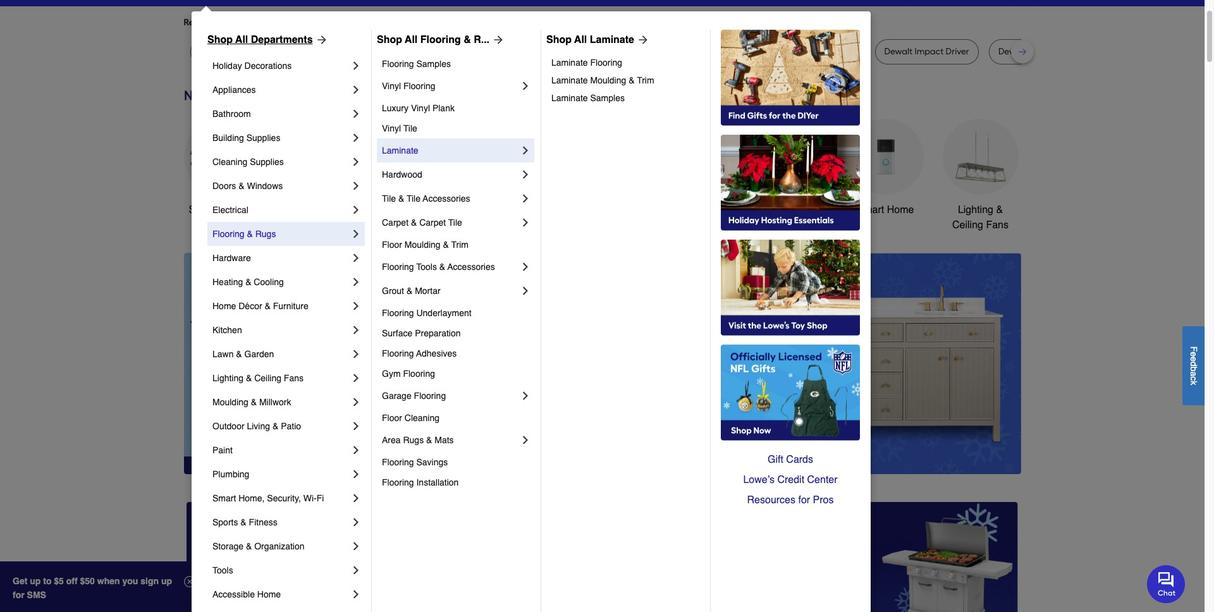 Task type: describe. For each thing, give the bounding box(es) containing it.
sports & fitness
[[213, 517, 277, 528]]

dewalt drill
[[726, 46, 772, 57]]

heating
[[213, 277, 243, 287]]

cooling
[[254, 277, 284, 287]]

arrow right image
[[490, 34, 505, 46]]

chevron right image for doors & windows
[[350, 180, 362, 192]]

home,
[[239, 493, 265, 503]]

dewalt drill bit set
[[999, 46, 1071, 57]]

cleaning supplies
[[213, 157, 284, 167]]

departments
[[251, 34, 313, 46]]

chevron right image for lighting & ceiling fans
[[350, 372, 362, 385]]

1 horizontal spatial bathroom link
[[753, 119, 829, 218]]

outdoor living & patio link
[[213, 414, 350, 438]]

1 horizontal spatial lighting & ceiling fans
[[953, 204, 1009, 231]]

carpet & carpet tile link
[[382, 211, 519, 235]]

get up to 2 free select tools or batteries when you buy 1 with select purchases. image
[[186, 502, 450, 612]]

drill for dewalt drill bit
[[363, 46, 378, 57]]

arrow left image
[[419, 364, 432, 376]]

shop all flooring & r... link
[[377, 32, 505, 47]]

luxury
[[382, 103, 409, 113]]

gym
[[382, 369, 401, 379]]

vinyl flooring
[[382, 81, 436, 91]]

flooring up dewalt bit set
[[420, 34, 461, 46]]

trim for laminate moulding & trim
[[637, 75, 654, 85]]

chevron right image for building supplies
[[350, 132, 362, 144]]

0 vertical spatial lighting & ceiling fans link
[[943, 119, 1019, 233]]

2 drill from the left
[[600, 46, 615, 57]]

flooring down electrical
[[213, 229, 245, 239]]

outdoor tools & equipment
[[660, 204, 732, 231]]

tile up floor moulding & trim link
[[448, 218, 462, 228]]

area rugs & mats link
[[382, 428, 519, 452]]

2 carpet from the left
[[419, 218, 446, 228]]

garage
[[382, 391, 412, 401]]

accessible home link
[[213, 583, 350, 607]]

up to 35 percent off select small appliances. image
[[470, 502, 734, 612]]

0 horizontal spatial fans
[[284, 373, 304, 383]]

decorations for holiday
[[245, 61, 292, 71]]

tools inside tools link
[[213, 565, 233, 576]]

heating & cooling
[[213, 277, 284, 287]]

christmas decorations link
[[468, 119, 544, 233]]

shop for shop all departments
[[207, 34, 233, 46]]

outdoor living & patio
[[213, 421, 301, 431]]

garden
[[245, 349, 274, 359]]

2 bit from the left
[[450, 46, 460, 57]]

moulding inside "link"
[[213, 397, 248, 407]]

chevron right image for heating & cooling
[[350, 276, 362, 288]]

flooring up laminate moulding & trim
[[590, 58, 622, 68]]

0 horizontal spatial home
[[213, 301, 236, 311]]

rugs inside flooring & rugs link
[[255, 229, 276, 239]]

flooring installation
[[382, 478, 459, 488]]

when
[[97, 576, 120, 586]]

sms
[[27, 590, 46, 600]]

laminate link
[[382, 139, 519, 163]]

accessories for flooring tools & accessories
[[448, 262, 495, 272]]

chevron right image for kitchen
[[350, 324, 362, 337]]

fans inside the lighting & ceiling fans
[[986, 219, 1009, 231]]

& inside 'outdoor tools & equipment'
[[726, 204, 732, 216]]

plumbing link
[[213, 462, 350, 486]]

doors & windows
[[213, 181, 283, 191]]

lawn & garden
[[213, 349, 274, 359]]

chevron right image for plumbing
[[350, 468, 362, 481]]

grout
[[382, 286, 404, 296]]

outdoor for outdoor tools & equipment
[[660, 204, 696, 216]]

vinyl for vinyl tile
[[382, 123, 401, 133]]

moulding for laminate
[[590, 75, 626, 85]]

electrical link
[[213, 198, 350, 222]]

luxury vinyl plank link
[[382, 98, 532, 118]]

supplies for cleaning supplies
[[250, 157, 284, 167]]

deals
[[229, 204, 255, 216]]

chevron right image for tools
[[350, 564, 362, 577]]

floor for floor cleaning
[[382, 413, 402, 423]]

doors & windows link
[[213, 174, 350, 198]]

d
[[1189, 361, 1199, 366]]

furniture
[[273, 301, 308, 311]]

impact for impact driver
[[801, 46, 830, 57]]

impact driver
[[801, 46, 855, 57]]

scroll to item #4 image
[[741, 451, 772, 457]]

living
[[247, 421, 270, 431]]

2 e from the top
[[1189, 357, 1199, 361]]

chevron right image for electrical
[[350, 204, 362, 216]]

samples for laminate samples
[[590, 93, 625, 103]]

for inside more suggestions for you "link"
[[398, 17, 409, 28]]

laminate for laminate flooring
[[552, 58, 588, 68]]

hardware
[[213, 253, 251, 263]]

mats
[[435, 435, 454, 445]]

laminate samples
[[552, 93, 625, 103]]

3 set from the left
[[1058, 46, 1071, 57]]

kitchen link
[[213, 318, 350, 342]]

& inside the lighting & ceiling fans
[[996, 204, 1003, 216]]

dewalt drill bit
[[333, 46, 390, 57]]

smart home, security, wi-fi
[[213, 493, 324, 503]]

shop
[[189, 204, 212, 216]]

christmas decorations
[[479, 204, 533, 231]]

shop all departments
[[207, 34, 313, 46]]

tile down hardwood
[[382, 194, 396, 204]]

tile down luxury vinyl plank
[[403, 123, 417, 133]]

1 vertical spatial lighting & ceiling fans
[[213, 373, 304, 383]]

resources for pros link
[[721, 490, 860, 510]]

holiday hosting essentials. image
[[721, 135, 860, 231]]

smart for smart home
[[857, 204, 884, 216]]

r...
[[474, 34, 490, 46]]

floor for floor moulding & trim
[[382, 240, 402, 250]]

surface preparation link
[[382, 323, 532, 343]]

all for flooring
[[405, 34, 418, 46]]

smart home, security, wi-fi link
[[213, 486, 350, 510]]

chevron right image for cleaning supplies
[[350, 156, 362, 168]]

chevron right image for garage flooring
[[519, 390, 532, 402]]

for up departments
[[286, 17, 297, 28]]

flooring installation link
[[382, 472, 532, 493]]

driver for impact driver bit
[[535, 46, 559, 57]]

tile up carpet & carpet tile
[[407, 194, 421, 204]]

officially licensed n f l gifts. shop now. image
[[721, 345, 860, 441]]

dewalt for dewalt drill bit
[[333, 46, 361, 57]]

drill for dewalt drill bit set
[[1029, 46, 1044, 57]]

chevron right image for tile & tile accessories
[[519, 192, 532, 205]]

flooring up luxury vinyl plank
[[404, 81, 436, 91]]

you
[[122, 576, 138, 586]]

area rugs & mats
[[382, 435, 454, 445]]

savings
[[416, 457, 448, 467]]

flooring up grout
[[382, 262, 414, 272]]

preparation
[[415, 328, 461, 338]]

equipment
[[672, 219, 720, 231]]

paint
[[213, 445, 233, 455]]

security,
[[267, 493, 301, 503]]

decorations for christmas
[[479, 219, 533, 231]]

christmas
[[484, 204, 529, 216]]

appliances link
[[213, 78, 350, 102]]

adhesives
[[416, 349, 457, 359]]

center
[[807, 474, 838, 486]]

chevron right image for moulding & millwork
[[350, 396, 362, 409]]

smart for smart home, security, wi-fi
[[213, 493, 236, 503]]

chevron right image for storage & organization
[[350, 540, 362, 553]]

shop all deals link
[[184, 119, 260, 218]]

vinyl tile link
[[382, 118, 532, 139]]

plank
[[433, 103, 455, 113]]

shop for shop all flooring & r...
[[377, 34, 402, 46]]

flooring savings
[[382, 457, 448, 467]]

laminate for laminate moulding & trim
[[552, 75, 588, 85]]

flooring underlayment
[[382, 308, 472, 318]]

flooring adhesives link
[[382, 343, 532, 364]]

flooring tools & accessories link
[[382, 255, 519, 279]]

scroll to item #2 image
[[681, 451, 711, 457]]

lowe's
[[743, 474, 775, 486]]

laminate samples link
[[552, 89, 701, 107]]

f
[[1189, 346, 1199, 352]]

accessories for tile & tile accessories
[[423, 194, 470, 204]]

chevron right image for carpet & carpet tile
[[519, 216, 532, 229]]

accessible home
[[213, 590, 281, 600]]

2 up from the left
[[161, 576, 172, 586]]

fitness
[[249, 517, 277, 528]]

credit
[[778, 474, 805, 486]]

& inside "link"
[[251, 397, 257, 407]]

lawn
[[213, 349, 234, 359]]

storage & organization
[[213, 541, 305, 552]]



Task type: vqa. For each thing, say whether or not it's contained in the screenshot.
the right inside
no



Task type: locate. For each thing, give the bounding box(es) containing it.
1 vertical spatial trim
[[451, 240, 469, 250]]

hardwood link
[[382, 163, 519, 187]]

0 vertical spatial supplies
[[246, 133, 280, 143]]

chevron right image for sports & fitness
[[350, 516, 362, 529]]

more suggestions for you
[[324, 17, 426, 28]]

vinyl inside the vinyl flooring link
[[382, 81, 401, 91]]

0 horizontal spatial driver
[[535, 46, 559, 57]]

0 vertical spatial lighting & ceiling fans
[[953, 204, 1009, 231]]

laminate up drill bit set
[[590, 34, 634, 46]]

k
[[1189, 381, 1199, 385]]

outdoor for outdoor living & patio
[[213, 421, 245, 431]]

building supplies
[[213, 133, 280, 143]]

1 set from the left
[[462, 46, 475, 57]]

moulding down carpet & carpet tile
[[405, 240, 441, 250]]

garage flooring link
[[382, 384, 519, 408]]

tools inside flooring tools & accessories link
[[416, 262, 437, 272]]

0 horizontal spatial shop
[[207, 34, 233, 46]]

recommended searches for you heading
[[184, 16, 1021, 29]]

for left pros
[[799, 495, 810, 506]]

0 horizontal spatial outdoor
[[213, 421, 245, 431]]

0 horizontal spatial arrow right image
[[313, 34, 328, 46]]

all down recommended searches for you
[[235, 34, 248, 46]]

shop all flooring & r...
[[377, 34, 490, 46]]

0 vertical spatial floor
[[382, 240, 402, 250]]

1 horizontal spatial decorations
[[479, 219, 533, 231]]

0 vertical spatial samples
[[416, 59, 451, 69]]

1 driver from the left
[[535, 46, 559, 57]]

cleaning
[[213, 157, 247, 167], [405, 413, 440, 423]]

smart home
[[857, 204, 914, 216]]

0 vertical spatial bathroom
[[213, 109, 251, 119]]

tools down storage
[[213, 565, 233, 576]]

1 vertical spatial floor
[[382, 413, 402, 423]]

chevron right image for vinyl flooring
[[519, 80, 532, 92]]

1 horizontal spatial shop
[[377, 34, 402, 46]]

1 e from the top
[[1189, 352, 1199, 357]]

you for more suggestions for you
[[411, 17, 426, 28]]

accessible
[[213, 590, 255, 600]]

tools for outdoor
[[699, 204, 723, 216]]

bit for dewalt drill bit
[[380, 46, 390, 57]]

dewalt for dewalt drill bit set
[[999, 46, 1027, 57]]

shop up impact driver bit
[[546, 34, 572, 46]]

1 horizontal spatial samples
[[590, 93, 625, 103]]

accessories up carpet & carpet tile link
[[423, 194, 470, 204]]

vinyl down luxury
[[382, 123, 401, 133]]

vinyl up luxury
[[382, 81, 401, 91]]

1 vertical spatial rugs
[[403, 435, 424, 445]]

heating & cooling link
[[213, 270, 350, 294]]

1 vertical spatial ceiling
[[254, 373, 281, 383]]

chevron right image for lawn & garden
[[350, 348, 362, 361]]

for down get
[[13, 590, 24, 600]]

1 vertical spatial smart
[[213, 493, 236, 503]]

0 vertical spatial fans
[[986, 219, 1009, 231]]

0 horizontal spatial lighting & ceiling fans link
[[213, 366, 350, 390]]

2 horizontal spatial tools
[[699, 204, 723, 216]]

4 bit from the left
[[617, 46, 628, 57]]

samples inside 'link'
[[416, 59, 451, 69]]

1 floor from the top
[[382, 240, 402, 250]]

shop down recommended
[[207, 34, 233, 46]]

chevron right image for hardware
[[350, 252, 362, 264]]

1 vertical spatial fans
[[284, 373, 304, 383]]

laminate moulding & trim
[[552, 75, 654, 85]]

4 drill from the left
[[1029, 46, 1044, 57]]

for inside get up to $5 off $50 when you sign up for sms
[[13, 590, 24, 600]]

cleaning down building
[[213, 157, 247, 167]]

1 horizontal spatial lighting
[[958, 204, 994, 216]]

1 vertical spatial home
[[213, 301, 236, 311]]

doors
[[213, 181, 236, 191]]

bathroom
[[213, 109, 251, 119], [769, 204, 813, 216]]

chevron right image
[[519, 80, 532, 92], [350, 83, 362, 96], [350, 156, 362, 168], [519, 192, 532, 205], [519, 216, 532, 229], [350, 228, 362, 240], [350, 348, 362, 361], [350, 372, 362, 385], [519, 390, 532, 402], [350, 396, 362, 409], [519, 434, 532, 447], [350, 444, 362, 457], [350, 468, 362, 481], [350, 564, 362, 577]]

1 drill from the left
[[363, 46, 378, 57]]

2 you from the left
[[411, 17, 426, 28]]

1 vertical spatial lighting
[[213, 373, 244, 383]]

off
[[66, 576, 78, 586]]

0 vertical spatial cleaning
[[213, 157, 247, 167]]

floor down carpet & carpet tile
[[382, 240, 402, 250]]

chevron right image for appliances
[[350, 83, 362, 96]]

0 vertical spatial rugs
[[255, 229, 276, 239]]

set
[[462, 46, 475, 57], [630, 46, 643, 57], [1058, 46, 1071, 57]]

shop down more suggestions for you "link"
[[377, 34, 402, 46]]

e up b
[[1189, 357, 1199, 361]]

0 horizontal spatial rugs
[[255, 229, 276, 239]]

2 horizontal spatial arrow right image
[[998, 364, 1010, 376]]

0 horizontal spatial moulding
[[213, 397, 248, 407]]

0 horizontal spatial up
[[30, 576, 41, 586]]

0 vertical spatial smart
[[857, 204, 884, 216]]

samples down dewalt bit set
[[416, 59, 451, 69]]

0 vertical spatial outdoor
[[660, 204, 696, 216]]

tools inside 'outdoor tools & equipment'
[[699, 204, 723, 216]]

laminate down shop all laminate
[[552, 58, 588, 68]]

fi
[[317, 493, 324, 503]]

3 drill from the left
[[757, 46, 772, 57]]

find gifts for the diyer. image
[[721, 30, 860, 126]]

None search field
[[471, 0, 817, 8]]

you for recommended searches for you
[[299, 17, 314, 28]]

2 horizontal spatial impact
[[915, 46, 944, 57]]

0 horizontal spatial lighting
[[213, 373, 244, 383]]

5 bit from the left
[[1046, 46, 1056, 57]]

0 vertical spatial home
[[887, 204, 914, 216]]

1 vertical spatial samples
[[590, 93, 625, 103]]

1 horizontal spatial impact
[[801, 46, 830, 57]]

1 horizontal spatial you
[[411, 17, 426, 28]]

chevron right image
[[350, 59, 362, 72], [350, 108, 362, 120], [350, 132, 362, 144], [519, 144, 532, 157], [519, 168, 532, 181], [350, 180, 362, 192], [350, 204, 362, 216], [350, 252, 362, 264], [519, 261, 532, 273], [350, 276, 362, 288], [519, 285, 532, 297], [350, 300, 362, 312], [350, 324, 362, 337], [350, 420, 362, 433], [350, 492, 362, 505], [350, 516, 362, 529], [350, 540, 362, 553], [350, 588, 362, 601]]

1 vertical spatial decorations
[[479, 219, 533, 231]]

supplies up windows
[[250, 157, 284, 167]]

1 vertical spatial cleaning
[[405, 413, 440, 423]]

accessories
[[423, 194, 470, 204], [448, 262, 495, 272]]

bit for dewalt drill bit set
[[1046, 46, 1056, 57]]

2 floor from the top
[[382, 413, 402, 423]]

1 vertical spatial vinyl
[[411, 103, 430, 113]]

all up flooring samples
[[405, 34, 418, 46]]

flooring down area
[[382, 457, 414, 467]]

flooring inside "link"
[[382, 457, 414, 467]]

3 impact from the left
[[915, 46, 944, 57]]

0 vertical spatial vinyl
[[382, 81, 401, 91]]

set for drill bit set
[[630, 46, 643, 57]]

f e e d b a c k
[[1189, 346, 1199, 385]]

home for smart home
[[887, 204, 914, 216]]

all right shop
[[215, 204, 226, 216]]

0 vertical spatial accessories
[[423, 194, 470, 204]]

2 driver from the left
[[832, 46, 855, 57]]

tools down floor moulding & trim at the top left of page
[[416, 262, 437, 272]]

2 vertical spatial home
[[257, 590, 281, 600]]

2 dewalt from the left
[[419, 46, 448, 57]]

vinyl inside vinyl tile link
[[382, 123, 401, 133]]

1 vertical spatial moulding
[[405, 240, 441, 250]]

1 horizontal spatial bathroom
[[769, 204, 813, 216]]

supplies inside cleaning supplies link
[[250, 157, 284, 167]]

outdoor up paint
[[213, 421, 245, 431]]

trim for floor moulding & trim
[[451, 240, 469, 250]]

1 horizontal spatial arrow right image
[[634, 34, 650, 46]]

scroll to item #5 element
[[772, 450, 805, 458]]

shop
[[207, 34, 233, 46], [377, 34, 402, 46], [546, 34, 572, 46]]

laminate inside 'link'
[[590, 34, 634, 46]]

2 horizontal spatial shop
[[546, 34, 572, 46]]

1 horizontal spatial carpet
[[419, 218, 446, 228]]

new deals every day during 25 days of deals image
[[184, 85, 1021, 106]]

you inside "link"
[[411, 17, 426, 28]]

bit for impact driver bit
[[561, 46, 571, 57]]

flooring up vinyl flooring
[[382, 59, 414, 69]]

dewalt for dewalt drill
[[726, 46, 755, 57]]

laminate down laminate flooring
[[552, 75, 588, 85]]

chevron right image for accessible home
[[350, 588, 362, 601]]

1 dewalt from the left
[[333, 46, 361, 57]]

1 vertical spatial accessories
[[448, 262, 495, 272]]

1 vertical spatial lighting & ceiling fans link
[[213, 366, 350, 390]]

dewalt impact driver
[[885, 46, 970, 57]]

laminate down laminate moulding & trim
[[552, 93, 588, 103]]

0 horizontal spatial decorations
[[245, 61, 292, 71]]

underlayment
[[416, 308, 472, 318]]

1 horizontal spatial outdoor
[[660, 204, 696, 216]]

1 bit from the left
[[380, 46, 390, 57]]

supplies for building supplies
[[246, 133, 280, 143]]

all inside 'link'
[[574, 34, 587, 46]]

chevron right image for flooring & rugs
[[350, 228, 362, 240]]

chevron right image for bathroom
[[350, 108, 362, 120]]

0 horizontal spatial samples
[[416, 59, 451, 69]]

arrow right image
[[313, 34, 328, 46], [634, 34, 650, 46], [998, 364, 1010, 376]]

arrow right image inside shop all laminate 'link'
[[634, 34, 650, 46]]

laminate for laminate samples
[[552, 93, 588, 103]]

mortar
[[415, 286, 441, 296]]

chevron right image for holiday decorations
[[350, 59, 362, 72]]

0 horizontal spatial cleaning
[[213, 157, 247, 167]]

2 shop from the left
[[377, 34, 402, 46]]

1 horizontal spatial set
[[630, 46, 643, 57]]

f e e d b a c k button
[[1183, 326, 1205, 405]]

0 vertical spatial decorations
[[245, 61, 292, 71]]

dewalt
[[333, 46, 361, 57], [419, 46, 448, 57], [726, 46, 755, 57], [885, 46, 913, 57], [999, 46, 1027, 57]]

2 vertical spatial tools
[[213, 565, 233, 576]]

outdoor up the equipment at the top of the page
[[660, 204, 696, 216]]

chevron right image for grout & mortar
[[519, 285, 532, 297]]

1 horizontal spatial fans
[[986, 219, 1009, 231]]

0 horizontal spatial set
[[462, 46, 475, 57]]

trim down carpet & carpet tile link
[[451, 240, 469, 250]]

all for departments
[[235, 34, 248, 46]]

for right suggestions
[[398, 17, 409, 28]]

flooring & rugs
[[213, 229, 276, 239]]

shop for shop all laminate
[[546, 34, 572, 46]]

a
[[1189, 371, 1199, 376]]

1 horizontal spatial lighting & ceiling fans link
[[943, 119, 1019, 233]]

impact for impact driver bit
[[504, 46, 533, 57]]

1 you from the left
[[299, 17, 314, 28]]

floor moulding & trim link
[[382, 235, 532, 255]]

flooring underlayment link
[[382, 303, 532, 323]]

0 horizontal spatial impact
[[504, 46, 533, 57]]

chevron right image for flooring tools & accessories
[[519, 261, 532, 273]]

sports & fitness link
[[213, 510, 350, 534]]

vinyl flooring link
[[382, 74, 519, 98]]

flooring samples link
[[382, 54, 532, 74]]

holiday decorations
[[213, 61, 292, 71]]

laminate flooring link
[[552, 54, 701, 71]]

decorations down christmas
[[479, 219, 533, 231]]

lighting inside the lighting & ceiling fans
[[958, 204, 994, 216]]

flooring adhesives
[[382, 349, 457, 359]]

recommended searches for you
[[184, 17, 314, 28]]

tile
[[403, 123, 417, 133], [382, 194, 396, 204], [407, 194, 421, 204], [448, 218, 462, 228]]

chevron right image for laminate
[[519, 144, 532, 157]]

dewalt for dewalt impact driver
[[885, 46, 913, 57]]

laminate down the vinyl tile
[[382, 145, 418, 156]]

moulding down "laminate flooring" link
[[590, 75, 626, 85]]

0 horizontal spatial bathroom link
[[213, 102, 350, 126]]

scroll to item #3 image
[[711, 451, 741, 457]]

drill bit set
[[600, 46, 643, 57]]

plumbing
[[213, 469, 249, 479]]

moulding for floor
[[405, 240, 441, 250]]

2 horizontal spatial set
[[1058, 46, 1071, 57]]

1 horizontal spatial ceiling
[[953, 219, 984, 231]]

decorations down the shop all departments link
[[245, 61, 292, 71]]

1 horizontal spatial up
[[161, 576, 172, 586]]

chevron right image for paint
[[350, 444, 362, 457]]

2 horizontal spatial home
[[887, 204, 914, 216]]

1 horizontal spatial smart
[[857, 204, 884, 216]]

0 horizontal spatial trim
[[451, 240, 469, 250]]

installation
[[416, 478, 459, 488]]

flooring down flooring adhesives
[[403, 369, 435, 379]]

accessories down floor moulding & trim link
[[448, 262, 495, 272]]

0 vertical spatial ceiling
[[953, 219, 984, 231]]

shop all laminate link
[[546, 32, 650, 47]]

tools up the equipment at the top of the page
[[699, 204, 723, 216]]

gift
[[768, 454, 784, 466]]

to
[[43, 576, 52, 586]]

0 vertical spatial lighting
[[958, 204, 994, 216]]

flooring down 'surface'
[[382, 349, 414, 359]]

&
[[464, 34, 471, 46], [629, 75, 635, 85], [239, 181, 245, 191], [398, 194, 404, 204], [726, 204, 732, 216], [996, 204, 1003, 216], [411, 218, 417, 228], [247, 229, 253, 239], [443, 240, 449, 250], [439, 262, 445, 272], [246, 277, 251, 287], [407, 286, 413, 296], [265, 301, 271, 311], [236, 349, 242, 359], [246, 373, 252, 383], [251, 397, 257, 407], [273, 421, 278, 431], [426, 435, 432, 445], [241, 517, 246, 528], [246, 541, 252, 552]]

chevron right image for smart home, security, wi-fi
[[350, 492, 362, 505]]

lighting
[[958, 204, 994, 216], [213, 373, 244, 383]]

up to 30 percent off select grills and accessories. image
[[755, 502, 1019, 612]]

cleaning up area rugs & mats
[[405, 413, 440, 423]]

3 shop from the left
[[546, 34, 572, 46]]

trim inside laminate moulding & trim link
[[637, 75, 654, 85]]

for inside resources for pros link
[[799, 495, 810, 506]]

gym flooring
[[382, 369, 435, 379]]

2 horizontal spatial driver
[[946, 46, 970, 57]]

arrow right image for shop all laminate
[[634, 34, 650, 46]]

get up to $5 off $50 when you sign up for sms
[[13, 576, 172, 600]]

1 carpet from the left
[[382, 218, 409, 228]]

floor cleaning link
[[382, 408, 532, 428]]

rugs down electrical link on the left top
[[255, 229, 276, 239]]

moulding up outdoor living & patio
[[213, 397, 248, 407]]

dewalt for dewalt bit set
[[419, 46, 448, 57]]

arrow right image for shop all departments
[[313, 34, 328, 46]]

vinyl for vinyl flooring
[[382, 81, 401, 91]]

lowe's credit center link
[[721, 470, 860, 490]]

0 horizontal spatial smart
[[213, 493, 236, 503]]

e up d
[[1189, 352, 1199, 357]]

2 set from the left
[[630, 46, 643, 57]]

visit the lowe's toy shop. image
[[721, 240, 860, 336]]

all up laminate flooring
[[574, 34, 587, 46]]

outdoor inside 'outdoor tools & equipment'
[[660, 204, 696, 216]]

you
[[299, 17, 314, 28], [411, 17, 426, 28]]

rugs right area
[[403, 435, 424, 445]]

floor up area
[[382, 413, 402, 423]]

impact
[[504, 46, 533, 57], [801, 46, 830, 57], [915, 46, 944, 57]]

home for accessible home
[[257, 590, 281, 600]]

b
[[1189, 366, 1199, 371]]

shop these last-minute gifts. $99 or less. quantities are limited and won't last. image
[[184, 253, 388, 474]]

home décor & furniture
[[213, 301, 308, 311]]

wi-
[[303, 493, 317, 503]]

all for laminate
[[574, 34, 587, 46]]

2 vertical spatial moulding
[[213, 397, 248, 407]]

home
[[887, 204, 914, 216], [213, 301, 236, 311], [257, 590, 281, 600]]

2 impact from the left
[[801, 46, 830, 57]]

driver for impact driver
[[832, 46, 855, 57]]

chevron right image for hardwood
[[519, 168, 532, 181]]

1 shop from the left
[[207, 34, 233, 46]]

more
[[324, 17, 344, 28]]

trim up laminate samples link
[[637, 75, 654, 85]]

1 horizontal spatial rugs
[[403, 435, 424, 445]]

moulding & millwork link
[[213, 390, 350, 414]]

2 vertical spatial vinyl
[[382, 123, 401, 133]]

2 horizontal spatial moulding
[[590, 75, 626, 85]]

vinyl inside luxury vinyl plank link
[[411, 103, 430, 113]]

tools for flooring
[[416, 262, 437, 272]]

flooring down arrow left image in the left of the page
[[414, 391, 446, 401]]

5 dewalt from the left
[[999, 46, 1027, 57]]

0 vertical spatial trim
[[637, 75, 654, 85]]

3 driver from the left
[[946, 46, 970, 57]]

surface
[[382, 328, 413, 338]]

chevron right image for outdoor living & patio
[[350, 420, 362, 433]]

flooring
[[420, 34, 461, 46], [590, 58, 622, 68], [382, 59, 414, 69], [404, 81, 436, 91], [213, 229, 245, 239], [382, 262, 414, 272], [382, 308, 414, 318], [382, 349, 414, 359], [403, 369, 435, 379], [414, 391, 446, 401], [382, 457, 414, 467], [382, 478, 414, 488]]

building supplies link
[[213, 126, 350, 150]]

searches
[[247, 17, 284, 28]]

holiday
[[213, 61, 242, 71]]

1 vertical spatial outdoor
[[213, 421, 245, 431]]

0 horizontal spatial lighting & ceiling fans
[[213, 373, 304, 383]]

flooring down flooring savings
[[382, 478, 414, 488]]

chat invite button image
[[1147, 565, 1186, 603]]

patio
[[281, 421, 301, 431]]

up left to
[[30, 576, 41, 586]]

flooring up 'surface'
[[382, 308, 414, 318]]

1 horizontal spatial driver
[[832, 46, 855, 57]]

chevron right image for home décor & furniture
[[350, 300, 362, 312]]

up right sign
[[161, 576, 172, 586]]

1 vertical spatial tools
[[416, 262, 437, 272]]

shop inside 'link'
[[546, 34, 572, 46]]

3 dewalt from the left
[[726, 46, 755, 57]]

samples for flooring samples
[[416, 59, 451, 69]]

flooring samples
[[382, 59, 451, 69]]

1 horizontal spatial moulding
[[405, 240, 441, 250]]

1 vertical spatial bathroom
[[769, 204, 813, 216]]

1 up from the left
[[30, 576, 41, 586]]

0 horizontal spatial tools
[[213, 565, 233, 576]]

0 vertical spatial moulding
[[590, 75, 626, 85]]

supplies up the cleaning supplies
[[246, 133, 280, 143]]

you left more
[[299, 17, 314, 28]]

0 vertical spatial tools
[[699, 204, 723, 216]]

1 impact from the left
[[504, 46, 533, 57]]

trim inside floor moulding & trim link
[[451, 240, 469, 250]]

samples
[[416, 59, 451, 69], [590, 93, 625, 103]]

1 horizontal spatial tools
[[416, 262, 437, 272]]

garage flooring
[[382, 391, 446, 401]]

laminate
[[590, 34, 634, 46], [552, 58, 588, 68], [552, 75, 588, 85], [552, 93, 588, 103], [382, 145, 418, 156]]

0 horizontal spatial carpet
[[382, 218, 409, 228]]

you up shop all flooring & r...
[[411, 17, 426, 28]]

0 horizontal spatial ceiling
[[254, 373, 281, 383]]

paint link
[[213, 438, 350, 462]]

chevron right image for area rugs & mats
[[519, 434, 532, 447]]

0 horizontal spatial bathroom
[[213, 109, 251, 119]]

impact driver bit
[[504, 46, 571, 57]]

1 vertical spatial supplies
[[250, 157, 284, 167]]

cleaning supplies link
[[213, 150, 350, 174]]

all for deals
[[215, 204, 226, 216]]

smart
[[857, 204, 884, 216], [213, 493, 236, 503]]

supplies inside building supplies link
[[246, 133, 280, 143]]

home décor & furniture link
[[213, 294, 350, 318]]

1 horizontal spatial trim
[[637, 75, 654, 85]]

arrow right image inside the shop all departments link
[[313, 34, 328, 46]]

up to 40 percent off select vanities. plus get free local delivery on select vanities. image
[[408, 253, 1021, 475]]

flooring & rugs link
[[213, 222, 350, 246]]

3 bit from the left
[[561, 46, 571, 57]]

vinyl
[[382, 81, 401, 91], [411, 103, 430, 113], [382, 123, 401, 133]]

drill for dewalt drill
[[757, 46, 772, 57]]

ceiling inside the lighting & ceiling fans
[[953, 219, 984, 231]]

moulding & millwork
[[213, 397, 291, 407]]

rugs inside area rugs & mats link
[[403, 435, 424, 445]]

vinyl left plank
[[411, 103, 430, 113]]

4 dewalt from the left
[[885, 46, 913, 57]]

samples down laminate moulding & trim
[[590, 93, 625, 103]]

millwork
[[259, 397, 291, 407]]

1 horizontal spatial cleaning
[[405, 413, 440, 423]]

smart home link
[[848, 119, 924, 218]]

set for dewalt bit set
[[462, 46, 475, 57]]



